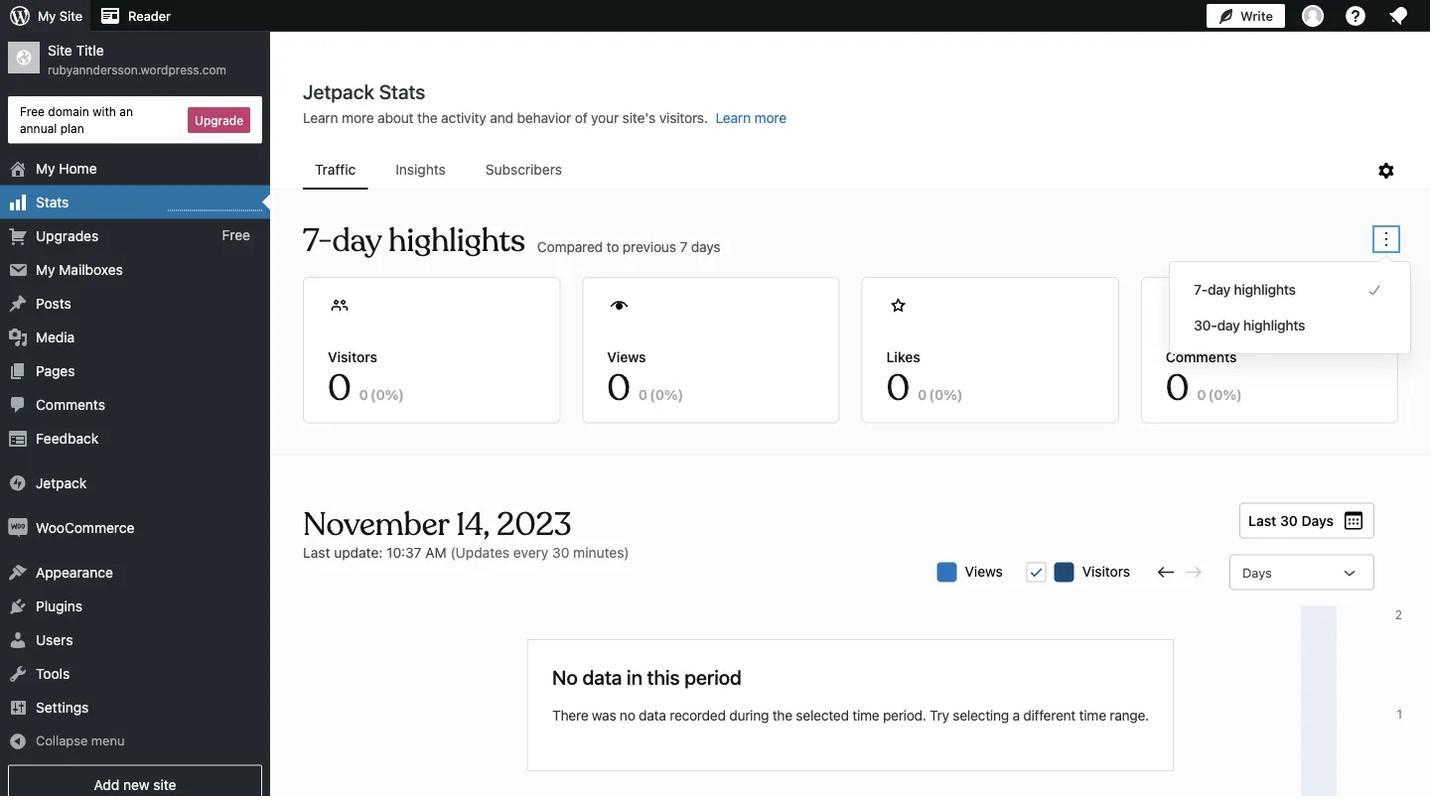 Task type: locate. For each thing, give the bounding box(es) containing it.
1 vertical spatial days
[[1243, 565, 1273, 580]]

0 horizontal spatial last
[[303, 545, 330, 561]]

%) for likes 0 0 ( 0 %)
[[944, 387, 963, 403]]

time left range.
[[1080, 708, 1107, 724]]

img image inside jetpack link
[[8, 474, 28, 493]]

0
[[328, 366, 351, 412], [607, 366, 631, 412], [887, 366, 910, 412], [1166, 366, 1190, 412], [359, 387, 368, 403], [376, 387, 385, 403], [639, 387, 648, 403], [655, 387, 665, 403], [918, 387, 927, 403], [935, 387, 944, 403], [1198, 387, 1207, 403], [1214, 387, 1224, 403]]

%)
[[385, 387, 404, 403], [665, 387, 684, 403], [944, 387, 963, 403], [1224, 387, 1243, 403]]

0 horizontal spatial visitors
[[328, 349, 378, 365]]

collapse
[[36, 733, 88, 748]]

my left home
[[36, 160, 55, 176]]

1 horizontal spatial last
[[1249, 513, 1277, 529]]

days up days dropdown button
[[1302, 513, 1334, 529]]

my left reader link
[[38, 8, 56, 23]]

and
[[490, 110, 514, 126]]

( inside likes 0 0 ( 0 %)
[[929, 387, 935, 403]]

visitors
[[328, 349, 378, 365], [1083, 563, 1131, 580]]

1 horizontal spatial 30
[[1281, 513, 1298, 529]]

( inside comments 0 0 ( 0 %)
[[1209, 387, 1214, 403]]

( inside visitors 0 0 ( 0 %)
[[370, 387, 376, 403]]

data right no
[[639, 708, 666, 724]]

0 horizontal spatial days
[[1243, 565, 1273, 580]]

%) inside likes 0 0 ( 0 %)
[[944, 387, 963, 403]]

site left title
[[48, 42, 72, 59]]

traffic link
[[303, 152, 368, 188]]

time
[[853, 708, 880, 724], [1080, 708, 1107, 724]]

free up annual plan
[[20, 104, 45, 118]]

0 horizontal spatial the
[[417, 110, 438, 126]]

2 ( from the left
[[650, 387, 655, 403]]

img image inside the woocommerce link
[[8, 518, 28, 538]]

0 vertical spatial the
[[417, 110, 438, 126]]

feedback link
[[0, 422, 270, 456]]

highlights
[[389, 221, 526, 261], [1234, 282, 1296, 298], [1244, 317, 1306, 334]]

was
[[592, 708, 616, 724]]

different
[[1024, 708, 1076, 724]]

2 vertical spatial my
[[36, 261, 55, 278]]

the
[[417, 110, 438, 126], [773, 708, 793, 724]]

free
[[20, 104, 45, 118], [222, 228, 250, 244]]

add new site link
[[8, 766, 262, 797]]

0 horizontal spatial time
[[853, 708, 880, 724]]

30
[[1281, 513, 1298, 529], [553, 545, 570, 561]]

my for my site
[[38, 8, 56, 23]]

0 vertical spatial days
[[1302, 513, 1334, 529]]

0 horizontal spatial 7-day highlights
[[303, 221, 526, 261]]

free inside free domain with an annual plan
[[20, 104, 45, 118]]

data
[[583, 666, 622, 689], [639, 708, 666, 724]]

last left update:
[[303, 545, 330, 561]]

day inside button
[[1218, 317, 1241, 334]]

7-day highlights
[[303, 221, 526, 261], [1194, 282, 1296, 298]]

selected
[[796, 708, 849, 724]]

site up title
[[59, 8, 83, 23]]

plugins link
[[0, 590, 270, 624]]

views inside views 0 0 ( 0 %)
[[607, 349, 646, 365]]

time left period.
[[853, 708, 880, 724]]

visitors 0 0 ( 0 %)
[[328, 349, 404, 412]]

highlights down 7-day highlights "button"
[[1244, 317, 1306, 334]]

highlights down insights link
[[389, 221, 526, 261]]

30 inside the last 30 days button
[[1281, 513, 1298, 529]]

jetpack stats
[[303, 79, 426, 103]]

insights link
[[384, 152, 458, 188]]

selecting
[[953, 708, 1009, 724]]

1 %) from the left
[[385, 387, 404, 403]]

my site
[[38, 8, 83, 23]]

menu inside jetpack stats 'main content'
[[303, 152, 1375, 190]]

views for views
[[965, 563, 1003, 580]]

7-day highlights inside 7-day highlights "button"
[[1194, 282, 1296, 298]]

last 30 days
[[1249, 513, 1334, 529]]

0 horizontal spatial 30
[[553, 545, 570, 561]]

days down last 30 days
[[1243, 565, 1273, 580]]

1 time from the left
[[853, 708, 880, 724]]

comments inside comments 0 0 ( 0 %)
[[1166, 349, 1237, 365]]

pages link
[[0, 354, 270, 388]]

0 vertical spatial 30
[[1281, 513, 1298, 529]]

2 %) from the left
[[665, 387, 684, 403]]

0 vertical spatial img image
[[8, 474, 28, 493]]

free for free
[[222, 228, 250, 244]]

0 vertical spatial free
[[20, 104, 45, 118]]

0 horizontal spatial 7-
[[303, 221, 332, 261]]

1 vertical spatial my
[[36, 160, 55, 176]]

7-day highlights down insights link
[[303, 221, 526, 261]]

settings link
[[0, 691, 270, 725]]

site inside site title rubyanndersson.wordpress.com
[[48, 42, 72, 59]]

menu
[[303, 152, 1375, 190]]

new
[[123, 777, 150, 793]]

1 horizontal spatial 7-day highlights
[[1194, 282, 1296, 298]]

media
[[36, 329, 75, 345]]

an
[[119, 104, 133, 118]]

upgrades
[[36, 228, 99, 244]]

tooltip
[[1160, 251, 1412, 355]]

try
[[930, 708, 950, 724]]

last up days dropdown button
[[1249, 513, 1277, 529]]

learn more
[[716, 110, 787, 126]]

day up the 30- on the top right
[[1208, 282, 1231, 298]]

7-day highlights inside jetpack stats 'main content'
[[303, 221, 526, 261]]

views for views 0 0 ( 0 %)
[[607, 349, 646, 365]]

14,
[[456, 505, 490, 545]]

1 vertical spatial comments
[[36, 397, 105, 413]]

menu containing traffic
[[303, 152, 1375, 190]]

home
[[59, 160, 97, 176]]

img image left the woocommerce on the left bottom
[[8, 518, 28, 538]]

comments for comments
[[36, 397, 105, 413]]

1 horizontal spatial 7-
[[1194, 282, 1208, 298]]

%) inside views 0 0 ( 0 %)
[[665, 387, 684, 403]]

%) for comments 0 0 ( 0 %)
[[1224, 387, 1243, 403]]

0 vertical spatial visitors
[[328, 349, 378, 365]]

my site link
[[0, 0, 91, 32]]

0 vertical spatial views
[[607, 349, 646, 365]]

1 vertical spatial day
[[1208, 282, 1231, 298]]

day
[[332, 221, 382, 261], [1208, 282, 1231, 298], [1218, 317, 1241, 334]]

1 horizontal spatial views
[[965, 563, 1003, 580]]

1 horizontal spatial comments
[[1166, 349, 1237, 365]]

highlights for 30-day highlights button
[[1244, 317, 1306, 334]]

last inside button
[[1249, 513, 1277, 529]]

7-
[[303, 221, 332, 261], [1194, 282, 1208, 298]]

1 horizontal spatial the
[[773, 708, 793, 724]]

30 right 'every' at left
[[553, 545, 570, 561]]

1 horizontal spatial time
[[1080, 708, 1107, 724]]

comments down the 30- on the top right
[[1166, 349, 1237, 365]]

my home
[[36, 160, 97, 176]]

data left in
[[583, 666, 622, 689]]

(
[[370, 387, 376, 403], [650, 387, 655, 403], [929, 387, 935, 403], [1209, 387, 1214, 403]]

visitors inside visitors 0 0 ( 0 %)
[[328, 349, 378, 365]]

0 vertical spatial highlights
[[389, 221, 526, 261]]

learn
[[303, 110, 338, 126]]

0 vertical spatial last
[[1249, 513, 1277, 529]]

1 vertical spatial 7-day highlights
[[1194, 282, 1296, 298]]

2 vertical spatial day
[[1218, 317, 1241, 334]]

0 horizontal spatial views
[[607, 349, 646, 365]]

site
[[59, 8, 83, 23], [48, 42, 72, 59]]

behavior
[[517, 110, 571, 126]]

%) inside comments 0 0 ( 0 %)
[[1224, 387, 1243, 403]]

day up comments 0 0 ( 0 %)
[[1218, 317, 1241, 334]]

1 horizontal spatial data
[[639, 708, 666, 724]]

subscribers
[[486, 161, 562, 178]]

1 horizontal spatial days
[[1302, 513, 1334, 529]]

1 vertical spatial site
[[48, 42, 72, 59]]

1 vertical spatial 30
[[553, 545, 570, 561]]

write link
[[1207, 0, 1286, 32]]

in
[[627, 666, 643, 689]]

views
[[607, 349, 646, 365], [965, 563, 1003, 580]]

0 horizontal spatial data
[[583, 666, 622, 689]]

1 horizontal spatial visitors
[[1083, 563, 1131, 580]]

more
[[342, 110, 374, 126]]

comments for comments 0 0 ( 0 %)
[[1166, 349, 1237, 365]]

the right during
[[773, 708, 793, 724]]

1 vertical spatial highlights
[[1234, 282, 1296, 298]]

0 vertical spatial my
[[38, 8, 56, 23]]

2 time from the left
[[1080, 708, 1107, 724]]

0 horizontal spatial free
[[20, 104, 45, 118]]

comments inside comments link
[[36, 397, 105, 413]]

1 vertical spatial 7-
[[1194, 282, 1208, 298]]

1 vertical spatial img image
[[8, 518, 28, 538]]

0 vertical spatial comments
[[1166, 349, 1237, 365]]

30 up days dropdown button
[[1281, 513, 1298, 529]]

4 %) from the left
[[1224, 387, 1243, 403]]

my up 'posts'
[[36, 261, 55, 278]]

range.
[[1110, 708, 1150, 724]]

highlights up 30-day highlights
[[1234, 282, 1296, 298]]

None checkbox
[[1027, 563, 1047, 583]]

jetpack stats main content
[[271, 78, 1431, 797]]

day down traffic link
[[332, 221, 382, 261]]

1 vertical spatial views
[[965, 563, 1003, 580]]

free down "highest hourly views 0" image
[[222, 228, 250, 244]]

woocommerce link
[[0, 511, 270, 545]]

1 vertical spatial visitors
[[1083, 563, 1131, 580]]

7- up the 30- on the top right
[[1194, 282, 1208, 298]]

img image
[[8, 474, 28, 493], [8, 518, 28, 538]]

0 vertical spatial 7-
[[303, 221, 332, 261]]

0 vertical spatial site
[[59, 8, 83, 23]]

comments up feedback in the bottom of the page
[[36, 397, 105, 413]]

( for likes 0 0 ( 0 %)
[[929, 387, 935, 403]]

tooltip containing 7-day highlights
[[1160, 251, 1412, 355]]

visitors.
[[660, 110, 708, 126]]

1 img image from the top
[[8, 474, 28, 493]]

1 horizontal spatial free
[[222, 228, 250, 244]]

highlights inside "button"
[[1234, 282, 1296, 298]]

highlights inside button
[[1244, 317, 1306, 334]]

( inside views 0 0 ( 0 %)
[[650, 387, 655, 403]]

%) inside visitors 0 0 ( 0 %)
[[385, 387, 404, 403]]

img image left jetpack
[[8, 474, 28, 493]]

1 vertical spatial last
[[303, 545, 330, 561]]

30 inside november 14, 2023 last update: 10:37 am (updates every 30 minutes)
[[553, 545, 570, 561]]

0 vertical spatial 7-day highlights
[[303, 221, 526, 261]]

0 horizontal spatial comments
[[36, 397, 105, 413]]

2 vertical spatial highlights
[[1244, 317, 1306, 334]]

7-day highlights up 30-day highlights
[[1194, 282, 1296, 298]]

1 ( from the left
[[370, 387, 376, 403]]

rubyanndersson.wordpress.com
[[48, 63, 227, 77]]

4 ( from the left
[[1209, 387, 1214, 403]]

my for my home
[[36, 160, 55, 176]]

day inside "button"
[[1208, 282, 1231, 298]]

am
[[426, 545, 447, 561]]

appearance link
[[0, 556, 270, 590]]

3 %) from the left
[[944, 387, 963, 403]]

3 ( from the left
[[929, 387, 935, 403]]

7- down traffic link
[[303, 221, 332, 261]]

a
[[1013, 708, 1020, 724]]

the right "about"
[[417, 110, 438, 126]]

2 img image from the top
[[8, 518, 28, 538]]

comments
[[1166, 349, 1237, 365], [36, 397, 105, 413]]

write
[[1241, 8, 1274, 23]]

the inside jetpack stats learn more about the activity and behavior of your site's visitors. learn more
[[417, 110, 438, 126]]

0 vertical spatial day
[[332, 221, 382, 261]]

1 vertical spatial free
[[222, 228, 250, 244]]

tools link
[[0, 657, 270, 691]]

last 30 days button
[[1240, 503, 1375, 539]]

10:37
[[387, 545, 422, 561]]



Task type: vqa. For each thing, say whether or not it's contained in the screenshot.
recorded
yes



Task type: describe. For each thing, give the bounding box(es) containing it.
previous
[[623, 238, 677, 255]]

free for free domain with an annual plan
[[20, 104, 45, 118]]

highlights inside jetpack stats 'main content'
[[389, 221, 526, 261]]

days button
[[1230, 555, 1375, 591]]

day for 7-day highlights "button"
[[1208, 282, 1231, 298]]

reader link
[[91, 0, 179, 32]]

none checkbox inside jetpack stats 'main content'
[[1027, 563, 1047, 583]]

there
[[553, 708, 589, 724]]

30-day highlights button
[[1194, 314, 1387, 338]]

comments link
[[0, 388, 270, 422]]

pages
[[36, 363, 75, 379]]

30-
[[1194, 317, 1218, 334]]

manage your notifications image
[[1387, 4, 1411, 28]]

day for 30-day highlights button
[[1218, 317, 1241, 334]]

( for views 0 0 ( 0 %)
[[650, 387, 655, 403]]

title
[[76, 42, 104, 59]]

recorded
[[670, 708, 726, 724]]

1 vertical spatial the
[[773, 708, 793, 724]]

users
[[36, 632, 73, 648]]

upgrade button
[[188, 107, 250, 133]]

no
[[620, 708, 636, 724]]

visitors for visitors 0 0 ( 0 %)
[[328, 349, 378, 365]]

stats link
[[0, 185, 270, 219]]

appearance
[[36, 564, 113, 581]]

views 0 0 ( 0 %)
[[607, 349, 684, 412]]

activity
[[441, 110, 487, 126]]

100,000 2 1
[[1357, 609, 1403, 722]]

%) for views 0 0 ( 0 %)
[[665, 387, 684, 403]]

of
[[575, 110, 588, 126]]

7- inside "button"
[[1194, 282, 1208, 298]]

insights
[[396, 161, 446, 178]]

7- inside jetpack stats 'main content'
[[303, 221, 332, 261]]

img image for woocommerce
[[8, 518, 28, 538]]

posts link
[[0, 287, 270, 321]]

0 vertical spatial data
[[583, 666, 622, 689]]

1 vertical spatial data
[[639, 708, 666, 724]]

compared
[[537, 238, 603, 255]]

posts
[[36, 295, 71, 312]]

100,000
[[1357, 609, 1403, 623]]

period.
[[883, 708, 927, 724]]

november
[[303, 505, 449, 545]]

site inside my site link
[[59, 8, 83, 23]]

my for my mailboxes
[[36, 261, 55, 278]]

to
[[607, 238, 619, 255]]

help image
[[1344, 4, 1368, 28]]

days
[[691, 238, 721, 255]]

jetpack link
[[0, 467, 270, 500]]

(updates
[[451, 545, 510, 561]]

%) for visitors 0 0 ( 0 %)
[[385, 387, 404, 403]]

there was no data recorded during the selected time period. try selecting a different time range.
[[553, 708, 1150, 724]]

1
[[1397, 708, 1403, 722]]

last inside november 14, 2023 last update: 10:37 am (updates every 30 minutes)
[[303, 545, 330, 561]]

highlights for 7-day highlights "button"
[[1234, 282, 1296, 298]]

2023
[[497, 505, 572, 545]]

your
[[591, 110, 619, 126]]

learn more link
[[716, 110, 787, 126]]

users link
[[0, 624, 270, 657]]

plugins
[[36, 598, 83, 615]]

my mailboxes
[[36, 261, 123, 278]]

collapse menu
[[36, 733, 125, 748]]

settings
[[36, 700, 89, 716]]

img image for jetpack
[[8, 474, 28, 493]]

add new site
[[94, 777, 176, 793]]

site
[[153, 777, 176, 793]]

media link
[[0, 321, 270, 354]]

tools
[[36, 666, 70, 682]]

annual plan
[[20, 121, 84, 135]]

( for visitors 0 0 ( 0 %)
[[370, 387, 376, 403]]

site title rubyanndersson.wordpress.com
[[48, 42, 227, 77]]

my profile image
[[1303, 5, 1324, 27]]

likes
[[887, 349, 921, 365]]

about
[[378, 110, 414, 126]]

reader
[[128, 8, 171, 23]]

7
[[680, 238, 688, 255]]

site's
[[623, 110, 656, 126]]

collapse menu link
[[0, 725, 270, 758]]

november 14, 2023 last update: 10:37 am (updates every 30 minutes)
[[303, 505, 630, 561]]

my mailboxes link
[[0, 253, 270, 287]]

days inside dropdown button
[[1243, 565, 1273, 580]]

minutes)
[[573, 545, 630, 561]]

my home link
[[0, 152, 270, 185]]

upgrade
[[195, 113, 243, 127]]

stats
[[36, 194, 69, 210]]

day inside jetpack stats 'main content'
[[332, 221, 382, 261]]

visitors for visitors
[[1083, 563, 1131, 580]]

during
[[730, 708, 769, 724]]

7-day highlights button
[[1194, 278, 1387, 302]]

this
[[647, 666, 680, 689]]

( for comments 0 0 ( 0 %)
[[1209, 387, 1214, 403]]

domain
[[48, 104, 89, 118]]

update:
[[334, 545, 383, 561]]

highest hourly views 0 image
[[168, 198, 262, 211]]

with
[[93, 104, 116, 118]]

feedback
[[36, 430, 99, 447]]

no data in this period
[[553, 666, 742, 689]]

woocommerce
[[36, 520, 135, 536]]

likes 0 0 ( 0 %)
[[887, 349, 963, 412]]

30-day highlights
[[1194, 317, 1306, 334]]

subscribers link
[[474, 152, 574, 188]]

comments 0 0 ( 0 %)
[[1166, 349, 1243, 412]]

days inside button
[[1302, 513, 1334, 529]]

add
[[94, 777, 119, 793]]

every
[[514, 545, 549, 561]]



